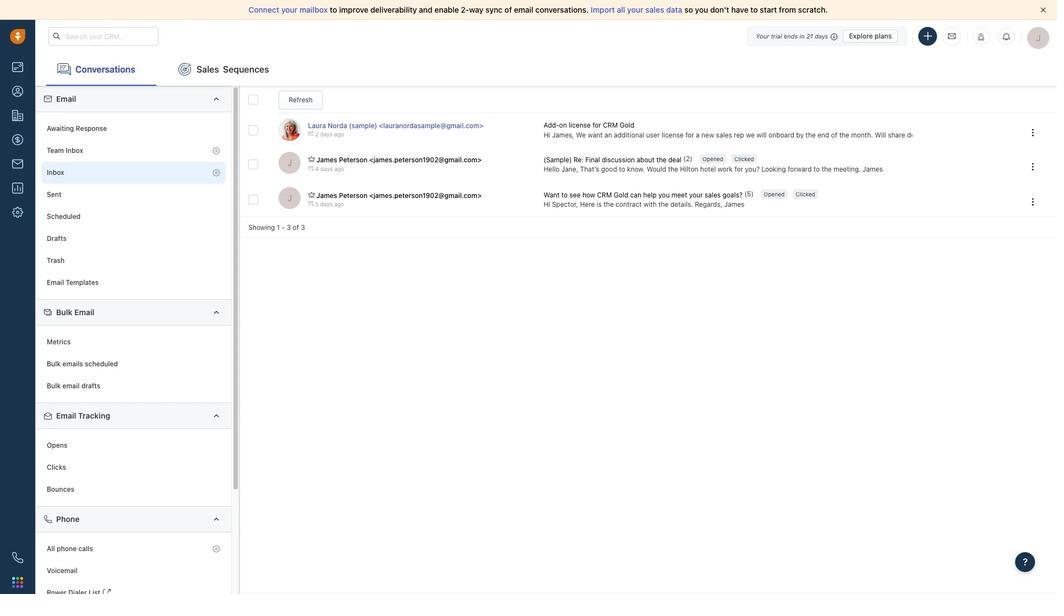 Task type: locate. For each thing, give the bounding box(es) containing it.
1 vertical spatial email
[[63, 383, 80, 391]]

inbox down "team"
[[47, 169, 64, 177]]

1 vertical spatial ago
[[335, 166, 344, 172]]

1 vertical spatial of
[[832, 131, 838, 139]]

0 horizontal spatial regards,
[[695, 200, 723, 209]]

0 vertical spatial gold
[[620, 121, 635, 130]]

showing
[[249, 224, 275, 232]]

email left drafts
[[63, 383, 80, 391]]

opens
[[47, 442, 67, 450]]

opened for (2)
[[703, 156, 724, 163]]

gold for for
[[620, 121, 635, 130]]

clicked up you?
[[735, 156, 754, 163]]

bulk for bulk email
[[56, 308, 72, 317]]

on
[[559, 121, 567, 130]]

you inside want to see how crm gold can help you meet your sales goals? (5)
[[659, 191, 670, 199]]

gold inside the add-on license for crm gold hi james, we want an additional user license for a new sales rep we will onboard by the end of the month. will share details soon. regards, laura
[[620, 121, 635, 130]]

0 horizontal spatial laura
[[308, 122, 326, 130]]

1 vertical spatial for
[[686, 131, 694, 139]]

want to see how crm gold can help you meet your sales goals? (5)
[[544, 190, 754, 199]]

for
[[593, 121, 601, 130], [686, 131, 694, 139], [735, 165, 744, 173]]

bulk emails scheduled link
[[41, 354, 226, 376]]

0 horizontal spatial for
[[593, 121, 601, 130]]

will
[[757, 131, 767, 139]]

tab list
[[35, 53, 1058, 86]]

0 vertical spatial inbox
[[66, 147, 83, 155]]

email down 'templates' on the top left of page
[[74, 308, 94, 317]]

you right help
[[659, 191, 670, 199]]

your inside want to see how crm gold can help you meet your sales goals? (5)
[[689, 191, 703, 199]]

0 vertical spatial you
[[695, 5, 709, 14]]

1 horizontal spatial of
[[505, 5, 512, 14]]

import
[[591, 5, 615, 14]]

scheduled link
[[41, 206, 226, 228]]

1 horizontal spatial 3
[[301, 224, 305, 232]]

1 horizontal spatial clicked
[[796, 191, 816, 198]]

all phone calls link
[[41, 539, 226, 561]]

0 vertical spatial crm
[[603, 121, 618, 130]]

here
[[580, 200, 595, 209]]

ago right 4
[[335, 166, 344, 172]]

1 horizontal spatial you
[[695, 5, 709, 14]]

1 peterson from the top
[[339, 156, 368, 164]]

in
[[800, 32, 805, 39]]

1 vertical spatial bulk
[[47, 360, 61, 369]]

sales sequences link
[[167, 53, 280, 86]]

1 vertical spatial crm
[[597, 191, 612, 199]]

your right all
[[627, 5, 644, 14]]

about
[[637, 156, 655, 164]]

0 vertical spatial peterson
[[339, 156, 368, 164]]

0 vertical spatial regards,
[[949, 131, 977, 139]]

crm up 'an'
[[603, 121, 618, 130]]

email for email
[[56, 94, 76, 104]]

have
[[732, 5, 749, 14]]

2 hi from the top
[[544, 200, 551, 209]]

james up 5 days ago
[[317, 191, 337, 200]]

hilton
[[680, 165, 699, 173]]

bulk for bulk emails scheduled
[[47, 360, 61, 369]]

2 horizontal spatial your
[[689, 191, 703, 199]]

1 vertical spatial <james.peterson1902@gmail.com>
[[369, 191, 482, 200]]

the down deal
[[669, 165, 679, 173]]

1 horizontal spatial license
[[662, 131, 684, 139]]

1 horizontal spatial regards,
[[949, 131, 977, 139]]

final
[[586, 156, 600, 164]]

2 <james.peterson1902@gmail.com> from the top
[[369, 191, 482, 200]]

1 vertical spatial laura
[[978, 131, 996, 139]]

inbox right "team"
[[66, 147, 83, 155]]

2 horizontal spatial of
[[832, 131, 838, 139]]

0 vertical spatial clicked
[[735, 156, 754, 163]]

1 vertical spatial gold
[[614, 191, 629, 199]]

clicked
[[735, 156, 754, 163], [796, 191, 816, 198]]

import all your sales data link
[[591, 5, 685, 14]]

you right so
[[695, 5, 709, 14]]

0 horizontal spatial 3
[[287, 224, 291, 232]]

opened right (5)
[[764, 191, 785, 198]]

0 vertical spatial hi
[[544, 131, 551, 139]]

start
[[760, 5, 777, 14]]

sales left rep
[[716, 131, 732, 139]]

goals?
[[723, 191, 743, 199]]

james right meeting.
[[863, 165, 883, 173]]

crm
[[603, 121, 618, 130], [597, 191, 612, 199]]

days right 4
[[321, 166, 333, 172]]

conversations link
[[46, 53, 156, 86]]

days right 2
[[320, 131, 333, 138]]

ago right 5
[[334, 201, 344, 207]]

peterson up 4 days ago
[[339, 156, 368, 164]]

help
[[644, 191, 657, 199]]

gold up contract
[[614, 191, 629, 199]]

your left mailbox
[[281, 5, 298, 14]]

to up spector,
[[562, 191, 568, 199]]

2 james peterson <james.peterson1902@gmail.com> from the top
[[317, 191, 482, 200]]

sent
[[47, 191, 61, 199]]

templates
[[66, 279, 99, 287]]

sales sequences
[[197, 64, 269, 74]]

0 vertical spatial license
[[569, 121, 591, 130]]

1 vertical spatial sales
[[716, 131, 732, 139]]

emails
[[63, 360, 83, 369]]

bulk emails scheduled
[[47, 360, 118, 369]]

your
[[756, 32, 770, 39]]

peterson up 5 days ago
[[339, 191, 368, 200]]

sequences
[[223, 64, 269, 74]]

4
[[315, 166, 319, 172]]

0 horizontal spatial license
[[569, 121, 591, 130]]

1 vertical spatial clicked
[[796, 191, 816, 198]]

1 vertical spatial license
[[662, 131, 684, 139]]

gold inside want to see how crm gold can help you meet your sales goals? (5)
[[614, 191, 629, 199]]

0 horizontal spatial opened
[[703, 156, 724, 163]]

phone element
[[7, 548, 29, 570]]

days
[[815, 32, 829, 39], [320, 131, 333, 138], [321, 166, 333, 172], [320, 201, 333, 207]]

sales left the data
[[646, 5, 665, 14]]

opened
[[703, 156, 724, 163], [764, 191, 785, 198]]

your trial ends in 21 days
[[756, 32, 829, 39]]

0 vertical spatial james peterson <james.peterson1902@gmail.com>
[[317, 156, 482, 164]]

0 vertical spatial <james.peterson1902@gmail.com>
[[369, 156, 482, 164]]

and
[[419, 5, 433, 14]]

deliverability
[[371, 5, 417, 14]]

hello jane, that's good to know. would the hilton hotel work for you? looking forward to the meeting. james
[[544, 165, 883, 173]]

forward
[[788, 165, 812, 173]]

regards, right soon. in the right top of the page
[[949, 131, 977, 139]]

0 horizontal spatial clicked
[[735, 156, 754, 163]]

email for email templates
[[47, 279, 64, 287]]

voicemail link
[[41, 561, 226, 583]]

1 vertical spatial hi
[[544, 200, 551, 209]]

james
[[317, 156, 337, 164], [863, 165, 883, 173], [317, 191, 337, 200], [725, 200, 745, 209]]

1 james peterson <james.peterson1902@gmail.com> from the top
[[317, 156, 482, 164]]

with
[[644, 200, 657, 209]]

gold for how
[[614, 191, 629, 199]]

laura right soon. in the right top of the page
[[978, 131, 996, 139]]

email right sync
[[514, 5, 534, 14]]

voicemail
[[47, 568, 78, 576]]

2 vertical spatial sales
[[705, 191, 721, 199]]

1 horizontal spatial opened
[[764, 191, 785, 198]]

of right -
[[293, 224, 299, 232]]

of right end at the right top of page
[[832, 131, 838, 139]]

0 vertical spatial sales
[[646, 5, 665, 14]]

sales for your
[[646, 5, 665, 14]]

1 hi from the top
[[544, 131, 551, 139]]

1 vertical spatial you
[[659, 191, 670, 199]]

the left the month.
[[840, 131, 850, 139]]

0 vertical spatial of
[[505, 5, 512, 14]]

0 vertical spatial email
[[514, 5, 534, 14]]

clicked down forward
[[796, 191, 816, 198]]

you
[[695, 5, 709, 14], [659, 191, 670, 199]]

1 vertical spatial inbox
[[47, 169, 64, 177]]

1 vertical spatial opened
[[764, 191, 785, 198]]

the up would
[[657, 156, 667, 164]]

gold
[[620, 121, 635, 130], [614, 191, 629, 199]]

0 horizontal spatial email
[[63, 383, 80, 391]]

of right sync
[[505, 5, 512, 14]]

ago down norda at the top
[[334, 131, 344, 138]]

laura norda (sample) <lauranordasample@gmail.com> link
[[308, 122, 484, 130]]

how
[[583, 191, 596, 199]]

regards, right details.
[[695, 200, 723, 209]]

days right 5
[[320, 201, 333, 207]]

days right 21
[[815, 32, 829, 39]]

team
[[47, 147, 64, 155]]

will
[[875, 131, 887, 139]]

the inside (sample) re: final discussion about the deal (2)
[[657, 156, 667, 164]]

(sample) re: final discussion about the deal (2)
[[544, 155, 693, 164]]

0 vertical spatial bulk
[[56, 308, 72, 317]]

scheduled
[[47, 213, 81, 221]]

email for email tracking
[[56, 411, 76, 421]]

what's new image
[[978, 33, 986, 41]]

email left tracking
[[56, 411, 76, 421]]

bulk for bulk email drafts
[[47, 383, 61, 391]]

for left you?
[[735, 165, 744, 173]]

your right meet
[[689, 191, 703, 199]]

james peterson <james.peterson1902@gmail.com>
[[317, 156, 482, 164], [317, 191, 482, 200]]

crm inside the add-on license for crm gold hi james, we want an additional user license for a new sales rep we will onboard by the end of the month. will share details soon. regards, laura
[[603, 121, 618, 130]]

crm inside want to see how crm gold can help you meet your sales goals? (5)
[[597, 191, 612, 199]]

0 horizontal spatial inbox
[[47, 169, 64, 177]]

(2)
[[684, 155, 693, 163]]

bulk
[[56, 308, 72, 317], [47, 360, 61, 369], [47, 383, 61, 391]]

for left a
[[686, 131, 694, 139]]

close image
[[1041, 7, 1047, 13]]

days for add-on license for crm gold
[[320, 131, 333, 138]]

<james.peterson1902@gmail.com>
[[369, 156, 482, 164], [369, 191, 482, 200]]

email
[[56, 94, 76, 104], [47, 279, 64, 287], [74, 308, 94, 317], [56, 411, 76, 421]]

0 vertical spatial ago
[[334, 131, 344, 138]]

way
[[469, 5, 484, 14]]

add-on license for crm gold link
[[544, 121, 635, 130]]

bulk left emails
[[47, 360, 61, 369]]

<james.peterson1902@gmail.com> for (sample)
[[369, 156, 482, 164]]

Search your CRM... text field
[[48, 27, 159, 46]]

2 horizontal spatial for
[[735, 165, 744, 173]]

tracking
[[78, 411, 110, 421]]

0 vertical spatial opened
[[703, 156, 724, 163]]

(sample)
[[349, 122, 377, 130]]

metrics link
[[41, 332, 226, 354]]

team inbox link
[[41, 140, 226, 162]]

user
[[647, 131, 660, 139]]

ago for want to see how crm gold can help you meet your sales goals? (5)
[[334, 201, 344, 207]]

we
[[576, 131, 586, 139]]

1 <james.peterson1902@gmail.com> from the top
[[369, 156, 482, 164]]

hi spector, here is the contract with the details. regards, james
[[544, 200, 745, 209]]

(sample) re: final discussion about the deal button
[[544, 155, 684, 165]]

0 horizontal spatial you
[[659, 191, 670, 199]]

looking
[[762, 165, 786, 173]]

james down goals? at top right
[[725, 200, 745, 209]]

james up 4 days ago
[[317, 156, 337, 164]]

1 vertical spatial peterson
[[339, 191, 368, 200]]

that's
[[580, 165, 600, 173]]

email up 'awaiting'
[[56, 94, 76, 104]]

bulk up metrics
[[56, 308, 72, 317]]

sales left goals? at top right
[[705, 191, 721, 199]]

license right user
[[662, 131, 684, 139]]

tab list containing conversations
[[35, 53, 1058, 86]]

2 vertical spatial ago
[[334, 201, 344, 207]]

hi down want
[[544, 200, 551, 209]]

2 peterson from the top
[[339, 191, 368, 200]]

email down trash
[[47, 279, 64, 287]]

peterson for want to see how crm gold can help you meet your sales goals? (5)
[[339, 191, 368, 200]]

2 3 from the left
[[301, 224, 305, 232]]

1 horizontal spatial inbox
[[66, 147, 83, 155]]

crm up is
[[597, 191, 612, 199]]

1 vertical spatial james peterson <james.peterson1902@gmail.com>
[[317, 191, 482, 200]]

style image
[[308, 201, 314, 206]]

license up we
[[569, 121, 591, 130]]

hi down add-
[[544, 131, 551, 139]]

bulk down the bulk emails scheduled
[[47, 383, 61, 391]]

laura up 2
[[308, 122, 326, 130]]

to right forward
[[814, 165, 820, 173]]

explore plans
[[850, 32, 892, 40]]

0 horizontal spatial of
[[293, 224, 299, 232]]

enable
[[435, 5, 459, 14]]

laura norda (sample) <lauranordasample@gmail.com>
[[308, 122, 484, 130]]

gold up additional
[[620, 121, 635, 130]]

2 vertical spatial bulk
[[47, 383, 61, 391]]

sales inside the add-on license for crm gold hi james, we want an additional user license for a new sales rep we will onboard by the end of the month. will share details soon. regards, laura
[[716, 131, 732, 139]]

1 horizontal spatial email
[[514, 5, 534, 14]]

1 horizontal spatial laura
[[978, 131, 996, 139]]

details.
[[671, 200, 693, 209]]

trial
[[771, 32, 783, 39]]

for up 'want'
[[593, 121, 601, 130]]

opened up hello jane, that's good to know. would the hilton hotel work for you? looking forward to the meeting. james
[[703, 156, 724, 163]]

to down discussion
[[619, 165, 626, 173]]



Task type: describe. For each thing, give the bounding box(es) containing it.
hello
[[544, 165, 560, 173]]

trash link
[[41, 250, 226, 272]]

1 3 from the left
[[287, 224, 291, 232]]

opened for (5)
[[764, 191, 785, 198]]

phone
[[56, 515, 80, 524]]

can
[[631, 191, 642, 199]]

we
[[746, 131, 755, 139]]

new
[[702, 131, 715, 139]]

bulk email drafts
[[47, 383, 100, 391]]

incoming image
[[308, 131, 314, 137]]

conversations.
[[536, 5, 589, 14]]

4 days ago
[[315, 166, 344, 172]]

2 vertical spatial of
[[293, 224, 299, 232]]

bulk email
[[56, 308, 94, 317]]

days for (sample) re: final discussion about the deal
[[321, 166, 333, 172]]

peterson for (sample) re: final discussion about the deal (2)
[[339, 156, 368, 164]]

additional
[[614, 131, 645, 139]]

want to see how crm gold can help you meet your sales goals? button
[[544, 190, 745, 200]]

would
[[647, 165, 667, 173]]

you?
[[745, 165, 760, 173]]

add-on license for crm gold hi james, we want an additional user license for a new sales rep we will onboard by the end of the month. will share details soon. regards, laura
[[544, 121, 996, 139]]

inbox link
[[41, 162, 226, 184]]

james peterson <james.peterson1902@gmail.com> for (sample)
[[317, 156, 482, 164]]

conversations
[[75, 64, 135, 74]]

the right by
[[806, 131, 816, 139]]

send email image
[[949, 32, 956, 41]]

james,
[[552, 131, 575, 139]]

the left meeting.
[[822, 165, 832, 173]]

plans
[[875, 32, 892, 40]]

outgoing image
[[308, 166, 314, 171]]

clicked for work
[[735, 156, 754, 163]]

improve
[[339, 5, 369, 14]]

2 vertical spatial for
[[735, 165, 744, 173]]

details
[[908, 131, 928, 139]]

<james.peterson1902@gmail.com> for want
[[369, 191, 482, 200]]

ends
[[784, 32, 798, 39]]

norda
[[328, 122, 347, 130]]

explore
[[850, 32, 873, 40]]

awaiting
[[47, 125, 74, 133]]

email templates
[[47, 279, 99, 287]]

bulk email drafts link
[[41, 376, 226, 398]]

drafts
[[81, 383, 100, 391]]

drafts link
[[41, 228, 226, 250]]

phone
[[57, 546, 77, 554]]

the right is
[[604, 200, 614, 209]]

phone image
[[12, 553, 23, 564]]

data
[[667, 5, 683, 14]]

1 vertical spatial regards,
[[695, 200, 723, 209]]

2-
[[461, 5, 469, 14]]

email templates link
[[41, 272, 226, 294]]

refresh button
[[279, 91, 323, 109]]

to right mailbox
[[330, 5, 337, 14]]

trash
[[47, 257, 65, 265]]

calls
[[78, 546, 93, 554]]

opens link
[[41, 435, 226, 457]]

laura inside the add-on license for crm gold hi james, we want an additional user license for a new sales rep we will onboard by the end of the month. will share details soon. regards, laura
[[978, 131, 996, 139]]

days for want to see how crm gold can help you meet your sales goals?
[[320, 201, 333, 207]]

jane,
[[562, 165, 579, 173]]

work
[[718, 165, 733, 173]]

5 days ago
[[315, 201, 344, 207]]

mailbox
[[300, 5, 328, 14]]

the right the with
[[659, 200, 669, 209]]

sales inside want to see how crm gold can help you meet your sales goals? (5)
[[705, 191, 721, 199]]

regards, inside the add-on license for crm gold hi james, we want an additional user license for a new sales rep we will onboard by the end of the month. will share details soon. regards, laura
[[949, 131, 977, 139]]

meet
[[672, 191, 688, 199]]

1 horizontal spatial your
[[627, 5, 644, 14]]

connect your mailbox link
[[249, 5, 330, 14]]

see
[[570, 191, 581, 199]]

contract
[[616, 200, 642, 209]]

so
[[685, 5, 693, 14]]

scratch.
[[799, 5, 828, 14]]

connect
[[249, 5, 279, 14]]

1 horizontal spatial for
[[686, 131, 694, 139]]

0 horizontal spatial your
[[281, 5, 298, 14]]

of inside the add-on license for crm gold hi james, we want an additional user license for a new sales rep we will onboard by the end of the month. will share details soon. regards, laura
[[832, 131, 838, 139]]

to inside want to see how crm gold can help you meet your sales goals? (5)
[[562, 191, 568, 199]]

clicks
[[47, 464, 66, 472]]

re:
[[574, 156, 584, 164]]

ago for (sample) re: final discussion about the deal (2)
[[335, 166, 344, 172]]

james peterson <james.peterson1902@gmail.com> for want
[[317, 191, 482, 200]]

hotel
[[701, 165, 716, 173]]

good
[[602, 165, 617, 173]]

0 vertical spatial laura
[[308, 122, 326, 130]]

hi inside the add-on license for crm gold hi james, we want an additional user license for a new sales rep we will onboard by the end of the month. will share details soon. regards, laura
[[544, 131, 551, 139]]

scheduled
[[85, 360, 118, 369]]

crm for how
[[597, 191, 612, 199]]

is
[[597, 200, 602, 209]]

awaiting response link
[[41, 118, 226, 140]]

freshworks switcher image
[[12, 578, 23, 589]]

want to see how crm gold can help you meet your sales goals? link
[[544, 190, 745, 200]]

explore plans link
[[844, 29, 898, 43]]

drafts
[[47, 235, 67, 243]]

spector,
[[552, 200, 578, 209]]

sales for new
[[716, 131, 732, 139]]

want
[[544, 191, 560, 199]]

to left start
[[751, 5, 758, 14]]

clicked for james
[[796, 191, 816, 198]]

sync
[[486, 5, 503, 14]]

a
[[696, 131, 700, 139]]

bounces
[[47, 486, 74, 494]]

inbox inside 'link'
[[66, 147, 83, 155]]

add-
[[544, 121, 559, 130]]

know.
[[627, 165, 645, 173]]

response
[[76, 125, 107, 133]]

discussion
[[602, 156, 635, 164]]

0 vertical spatial for
[[593, 121, 601, 130]]

1
[[277, 224, 280, 232]]

refresh
[[289, 96, 313, 104]]

email tracking
[[56, 411, 110, 421]]

crm for for
[[603, 121, 618, 130]]

awaiting response
[[47, 125, 107, 133]]



Task type: vqa. For each thing, say whether or not it's contained in the screenshot.
first Dashboard from right
no



